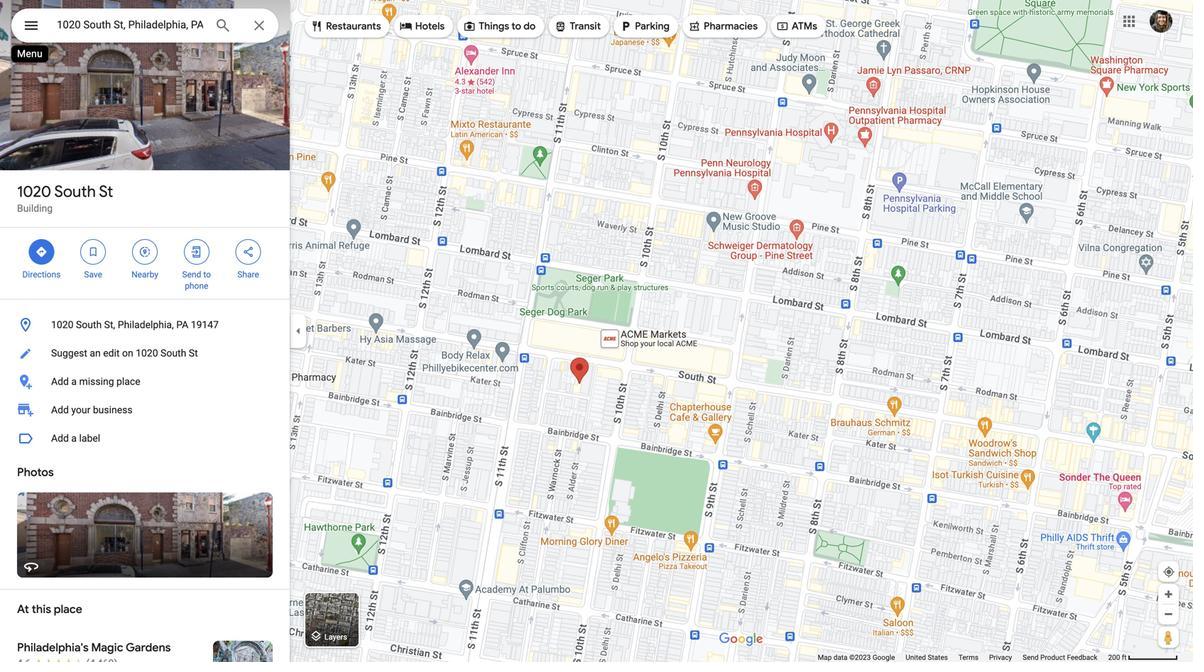 Task type: describe. For each thing, give the bounding box(es) containing it.
share
[[237, 270, 259, 280]]

add your business link
[[0, 396, 290, 425]]


[[776, 18, 789, 34]]

add for add your business
[[51, 404, 69, 416]]

200 ft button
[[1108, 654, 1178, 662]]

footer inside google maps element
[[818, 653, 1108, 663]]

magic
[[91, 641, 123, 655]]

an
[[90, 348, 101, 359]]

business
[[93, 404, 133, 416]]

building
[[17, 203, 53, 214]]

st,
[[104, 319, 115, 331]]

pharmacies
[[704, 20, 758, 33]]

philadelphia,
[[118, 319, 174, 331]]

states
[[928, 654, 948, 662]]

add a missing place button
[[0, 368, 290, 396]]

a for missing
[[71, 376, 77, 388]]

parking
[[635, 20, 670, 33]]


[[23, 15, 40, 36]]

south for st
[[54, 182, 96, 202]]

2 vertical spatial 1020
[[136, 348, 158, 359]]

united states
[[906, 654, 948, 662]]

send product feedback
[[1023, 654, 1098, 662]]

map data ©2023 google
[[818, 654, 895, 662]]

philadelphia's magic gardens
[[17, 641, 171, 655]]

add for add a missing place
[[51, 376, 69, 388]]

collapse side panel image
[[290, 323, 306, 339]]

layers
[[324, 633, 347, 642]]

suggest an edit on 1020 south st
[[51, 348, 198, 359]]

 things to do
[[463, 18, 536, 34]]

4.6 stars 4,469 reviews image
[[17, 657, 117, 663]]

actions for 1020 south st region
[[0, 228, 290, 299]]

privacy
[[989, 654, 1012, 662]]

nearby
[[131, 270, 158, 280]]

terms button
[[959, 653, 978, 663]]

missing
[[79, 376, 114, 388]]

1020 south st building
[[17, 182, 113, 214]]

 restaurants
[[310, 18, 381, 34]]

restaurants
[[326, 20, 381, 33]]

google
[[873, 654, 895, 662]]

hotels
[[415, 20, 445, 33]]

on
[[122, 348, 133, 359]]

south for st,
[[76, 319, 102, 331]]

gardens
[[126, 641, 171, 655]]

2 vertical spatial south
[[161, 348, 186, 359]]

phone
[[185, 281, 208, 291]]


[[554, 18, 567, 34]]

feedback
[[1067, 654, 1098, 662]]


[[242, 244, 255, 260]]

add for add a label
[[51, 433, 69, 445]]



Task type: vqa. For each thing, say whether or not it's contained in the screenshot.
8th inside button
no



Task type: locate. For each thing, give the bounding box(es) containing it.
 pharmacies
[[688, 18, 758, 34]]

2 a from the top
[[71, 433, 77, 445]]

things
[[479, 20, 509, 33]]

zoom in image
[[1163, 589, 1174, 600]]

1 horizontal spatial send
[[1023, 654, 1039, 662]]

add inside button
[[51, 433, 69, 445]]

edit
[[103, 348, 120, 359]]

add left label
[[51, 433, 69, 445]]

united
[[906, 654, 926, 662]]

st down 19147
[[189, 348, 198, 359]]

 parking
[[619, 18, 670, 34]]

3 add from the top
[[51, 433, 69, 445]]

show street view coverage image
[[1158, 627, 1179, 648]]

zoom out image
[[1163, 609, 1174, 620]]

a
[[71, 376, 77, 388], [71, 433, 77, 445]]

to
[[512, 20, 521, 33], [203, 270, 211, 280]]

place down on
[[116, 376, 140, 388]]

0 vertical spatial to
[[512, 20, 521, 33]]

1 horizontal spatial to
[[512, 20, 521, 33]]

0 horizontal spatial to
[[203, 270, 211, 280]]

200
[[1108, 654, 1120, 662]]

1 vertical spatial south
[[76, 319, 102, 331]]

add a label button
[[0, 425, 290, 453]]

 search field
[[11, 9, 278, 45]]

atms
[[792, 20, 817, 33]]

1020 south st, philadelphia, pa 19147
[[51, 319, 219, 331]]

to up phone
[[203, 270, 211, 280]]

to inside send to phone
[[203, 270, 211, 280]]

1 vertical spatial a
[[71, 433, 77, 445]]

terms
[[959, 654, 978, 662]]

1020 right on
[[136, 348, 158, 359]]

none field inside 1020 south st, philadelphia, pa 19147 field
[[57, 16, 203, 33]]

product
[[1040, 654, 1065, 662]]

19147
[[191, 319, 219, 331]]

1 vertical spatial st
[[189, 348, 198, 359]]

ft
[[1122, 654, 1127, 662]]

directions
[[22, 270, 61, 280]]

1020 for st
[[17, 182, 51, 202]]

do
[[524, 20, 536, 33]]

1 vertical spatial to
[[203, 270, 211, 280]]

1 add from the top
[[51, 376, 69, 388]]

a left missing on the bottom of page
[[71, 376, 77, 388]]

1020 up building
[[17, 182, 51, 202]]

send inside send to phone
[[182, 270, 201, 280]]

privacy button
[[989, 653, 1012, 663]]

0 vertical spatial 1020
[[17, 182, 51, 202]]

1020 south st, philadelphia, pa 19147 button
[[0, 311, 290, 339]]

south down pa
[[161, 348, 186, 359]]

pa
[[176, 319, 188, 331]]

1020 South St, Philadelphia, PA 19147 field
[[11, 9, 278, 43]]

to left do at the left
[[512, 20, 521, 33]]

1 horizontal spatial place
[[116, 376, 140, 388]]

200 ft
[[1108, 654, 1127, 662]]

suggest
[[51, 348, 87, 359]]

0 horizontal spatial place
[[54, 603, 82, 617]]

st
[[99, 182, 113, 202], [189, 348, 198, 359]]

transit
[[570, 20, 601, 33]]

1020
[[17, 182, 51, 202], [51, 319, 73, 331], [136, 348, 158, 359]]

 button
[[11, 9, 51, 45]]

0 vertical spatial add
[[51, 376, 69, 388]]

map
[[818, 654, 832, 662]]

add
[[51, 376, 69, 388], [51, 404, 69, 416], [51, 433, 69, 445]]

add a missing place
[[51, 376, 140, 388]]

0 horizontal spatial send
[[182, 270, 201, 280]]

place inside button
[[116, 376, 140, 388]]

your
[[71, 404, 90, 416]]


[[35, 244, 48, 260]]

add left your
[[51, 404, 69, 416]]

south inside 1020 south st building
[[54, 182, 96, 202]]

send for send to phone
[[182, 270, 201, 280]]

add a label
[[51, 433, 100, 445]]

1 vertical spatial send
[[1023, 654, 1039, 662]]

footer containing map data ©2023 google
[[818, 653, 1108, 663]]

send left the product
[[1023, 654, 1039, 662]]


[[463, 18, 476, 34]]

0 vertical spatial send
[[182, 270, 201, 280]]

philadelphia's
[[17, 641, 89, 655]]

add down the suggest
[[51, 376, 69, 388]]

philadelphia's magic gardens link
[[0, 630, 290, 663]]

1 vertical spatial 1020
[[51, 319, 73, 331]]

google account: giulia masi  
(giulia.masi@adept.ai) image
[[1150, 10, 1172, 33]]

send to phone
[[182, 270, 211, 291]]

0 vertical spatial south
[[54, 182, 96, 202]]


[[619, 18, 632, 34]]

label
[[79, 433, 100, 445]]


[[190, 244, 203, 260]]

2 add from the top
[[51, 404, 69, 416]]

1020 south st main content
[[0, 0, 290, 663]]


[[138, 244, 151, 260]]

south left st,
[[76, 319, 102, 331]]

a inside button
[[71, 433, 77, 445]]

add inside button
[[51, 376, 69, 388]]

from your device image
[[1163, 566, 1175, 579]]

google maps element
[[0, 0, 1193, 663]]

st up the 
[[99, 182, 113, 202]]

united states button
[[906, 653, 948, 663]]

st inside suggest an edit on 1020 south st button
[[189, 348, 198, 359]]

1020 up the suggest
[[51, 319, 73, 331]]

2 vertical spatial add
[[51, 433, 69, 445]]

a left label
[[71, 433, 77, 445]]


[[87, 244, 100, 260]]

0 vertical spatial st
[[99, 182, 113, 202]]

send up phone
[[182, 270, 201, 280]]

this
[[32, 603, 51, 617]]

place
[[116, 376, 140, 388], [54, 603, 82, 617]]

©2023
[[849, 654, 871, 662]]

0 vertical spatial a
[[71, 376, 77, 388]]

a inside button
[[71, 376, 77, 388]]

send for send product feedback
[[1023, 654, 1039, 662]]

 hotels
[[400, 18, 445, 34]]


[[688, 18, 701, 34]]

1020 inside 1020 south st building
[[17, 182, 51, 202]]


[[400, 18, 412, 34]]

photos
[[17, 466, 54, 480]]

0 vertical spatial place
[[116, 376, 140, 388]]

send
[[182, 270, 201, 280], [1023, 654, 1039, 662]]

to inside  things to do
[[512, 20, 521, 33]]

send product feedback button
[[1023, 653, 1098, 663]]

0 horizontal spatial st
[[99, 182, 113, 202]]

st inside 1020 south st building
[[99, 182, 113, 202]]

1 horizontal spatial st
[[189, 348, 198, 359]]

south up the 
[[54, 182, 96, 202]]

 transit
[[554, 18, 601, 34]]

send inside button
[[1023, 654, 1039, 662]]

south
[[54, 182, 96, 202], [76, 319, 102, 331], [161, 348, 186, 359]]

save
[[84, 270, 102, 280]]

1 vertical spatial place
[[54, 603, 82, 617]]

1 vertical spatial add
[[51, 404, 69, 416]]

1020 for st,
[[51, 319, 73, 331]]

suggest an edit on 1020 south st button
[[0, 339, 290, 368]]

at this place
[[17, 603, 82, 617]]

1 a from the top
[[71, 376, 77, 388]]

data
[[833, 654, 848, 662]]

add your business
[[51, 404, 133, 416]]

None field
[[57, 16, 203, 33]]

a for label
[[71, 433, 77, 445]]

 atms
[[776, 18, 817, 34]]

at
[[17, 603, 29, 617]]

place right this
[[54, 603, 82, 617]]


[[310, 18, 323, 34]]

footer
[[818, 653, 1108, 663]]



